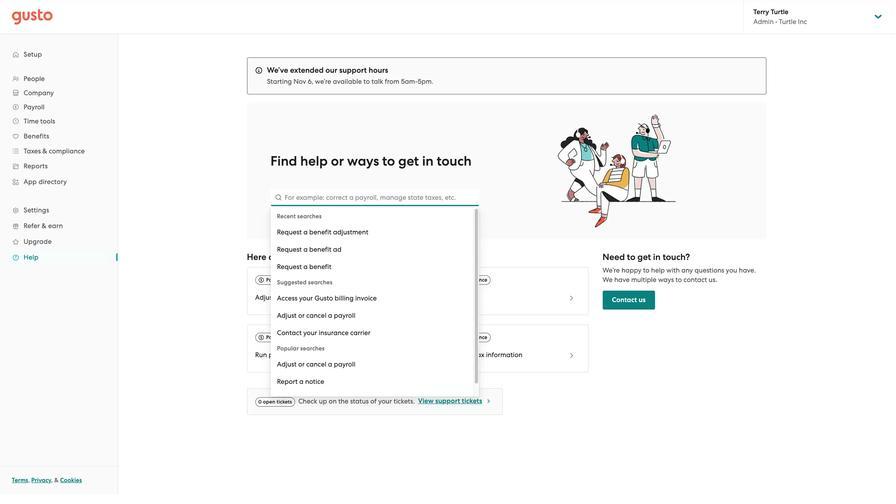 Task type: vqa. For each thing, say whether or not it's contained in the screenshot.


Task type: describe. For each thing, give the bounding box(es) containing it.
gusto navigation element
[[0, 34, 118, 278]]

report a notice inside button
[[277, 378, 325, 386]]

.
[[432, 78, 434, 85]]

popular searches
[[277, 345, 325, 352]]

hours
[[369, 66, 389, 75]]

app directory link
[[8, 175, 110, 189]]

0 vertical spatial adjust
[[255, 294, 275, 302]]

request a benefit adjustment
[[277, 228, 369, 236]]

invoice
[[356, 295, 377, 302]]

0 horizontal spatial ways
[[347, 153, 379, 169]]

cookies button
[[60, 476, 82, 486]]

6,
[[308, 78, 314, 85]]

0 vertical spatial get
[[399, 153, 419, 169]]

any
[[682, 267, 694, 275]]

admin
[[754, 18, 774, 26]]

get inside need to get in touch? we're happy to help with any questions you have. we have multiple ways to contact us.
[[638, 252, 652, 263]]

contact us
[[613, 296, 646, 304]]

our
[[326, 66, 338, 75]]

payroll button
[[8, 100, 110, 114]]

the
[[339, 398, 349, 406]]

a inside suggested searches group
[[328, 312, 333, 320]]

settings link
[[8, 203, 110, 217]]

benefits link
[[8, 129, 110, 143]]

app directory
[[24, 178, 67, 186]]

2 vertical spatial your
[[379, 398, 392, 406]]

we
[[603, 276, 613, 284]]

on
[[329, 398, 337, 406]]

request a benefit ad button
[[271, 241, 474, 258]]

run inside button
[[277, 395, 289, 403]]

request a benefit ad
[[277, 246, 342, 254]]

are
[[269, 252, 282, 263]]

access your gusto billing invoice button
[[271, 290, 474, 307]]

contact your insurance carrier button
[[271, 325, 474, 342]]

company button
[[8, 86, 110, 100]]

touch?
[[663, 252, 691, 263]]

& inside dropdown button
[[42, 147, 47, 155]]

1 horizontal spatial support
[[436, 397, 461, 406]]

taxes inside the taxes & compliance dropdown button
[[24, 147, 41, 155]]

•
[[776, 18, 778, 26]]

1 adjust or cancel a payroll button from the top
[[271, 307, 474, 325]]

payroll for adjust
[[266, 277, 283, 283]]

terry
[[754, 8, 770, 16]]

0 vertical spatial report a notice
[[429, 294, 477, 302]]

to inside we've extended our support hours alert
[[364, 78, 370, 85]]

list containing people
[[0, 72, 118, 265]]

5am
[[401, 78, 415, 85]]

we've extended our support hours alert
[[247, 57, 767, 95]]

1 , from the left
[[28, 477, 30, 484]]

touch
[[437, 153, 472, 169]]

adjust for second adjust or cancel a payroll button from the bottom of the search-bar options list box
[[277, 312, 297, 320]]

help inside need to get in touch? we're happy to help with any questions you have. we have multiple ways to contact us.
[[652, 267, 665, 275]]

time tools button
[[8, 114, 110, 128]]

request a benefit button
[[271, 258, 474, 276]]

request a benefit
[[277, 263, 332, 271]]

setup
[[24, 50, 42, 58]]

request for request a benefit adjustment
[[277, 228, 302, 236]]

help
[[24, 254, 39, 262]]

app
[[24, 178, 37, 186]]

manage
[[429, 351, 456, 359]]

view support tickets link
[[419, 397, 492, 407]]

inc
[[799, 18, 808, 26]]

0 vertical spatial cancel
[[285, 294, 305, 302]]

time tools
[[24, 117, 55, 125]]

recent
[[277, 213, 296, 220]]

questions
[[695, 267, 725, 275]]

suggested
[[277, 279, 307, 286]]

state
[[458, 351, 473, 359]]

need
[[603, 252, 626, 263]]

compliance for manage
[[460, 335, 488, 341]]

searches for cancel
[[301, 345, 325, 352]]

compliance for report
[[460, 277, 488, 283]]

adjust or cancel a payroll inside popular searches 'group'
[[277, 361, 356, 369]]

1 horizontal spatial notice
[[458, 294, 477, 302]]

billing
[[335, 295, 354, 302]]

0 vertical spatial run payroll
[[255, 351, 291, 359]]

contact your insurance carrier
[[277, 329, 371, 337]]

people button
[[8, 72, 110, 86]]

2 , from the left
[[51, 477, 53, 484]]

taxes & compliance inside dropdown button
[[24, 147, 85, 155]]

up
[[319, 398, 327, 406]]

0 open tickets
[[259, 399, 292, 405]]

notice inside button
[[305, 378, 325, 386]]

compliance inside dropdown button
[[49, 147, 85, 155]]

need to get in touch? we're happy to help with any questions you have. we have multiple ways to contact us.
[[603, 252, 757, 284]]

a inside request a benefit button
[[304, 263, 308, 271]]

gusto
[[315, 295, 333, 302]]

upgrade
[[24, 238, 52, 246]]

to up the for example: correct a payroll, manage state taxes, etc. field
[[383, 153, 395, 169]]

adjustment
[[333, 228, 369, 236]]

find
[[271, 153, 297, 169]]

view support tickets
[[419, 397, 483, 406]]

payroll for run
[[266, 335, 283, 341]]

us.
[[709, 276, 718, 284]]

recent searches
[[277, 213, 322, 220]]

refer & earn link
[[8, 219, 110, 233]]

a inside request a benefit adjustment button
[[304, 228, 308, 236]]

here
[[247, 252, 267, 263]]

report a notice button
[[271, 373, 474, 391]]

we're
[[603, 267, 620, 275]]

actions
[[346, 252, 375, 263]]

run payroll button
[[271, 391, 474, 408]]

contact
[[684, 276, 708, 284]]

request a benefit adjustment button
[[271, 224, 474, 241]]

with
[[667, 267, 680, 275]]

searches for benefit
[[298, 213, 322, 220]]

taxes & compliance for report
[[440, 277, 488, 283]]

0 vertical spatial report
[[429, 294, 450, 302]]

cancel for first adjust or cancel a payroll button from the bottom of the search-bar options list box
[[307, 361, 327, 369]]

contact for contact your insurance carrier
[[277, 329, 302, 337]]

company
[[24, 89, 54, 97]]

tax
[[475, 351, 485, 359]]

from
[[385, 78, 400, 85]]

access
[[277, 295, 298, 302]]

request for request a benefit ad
[[277, 246, 302, 254]]

benefit for adjustment
[[310, 228, 332, 236]]

tickets for 0 open tickets
[[277, 399, 292, 405]]

taxes & compliance button
[[8, 144, 110, 158]]

payroll inside payroll "dropdown button"
[[24, 103, 45, 111]]

ways inside need to get in touch? we're happy to help with any questions you have. we have multiple ways to contact us.
[[659, 276, 675, 284]]

earn
[[48, 222, 63, 230]]

home image
[[12, 9, 53, 25]]

privacy link
[[31, 477, 51, 484]]

or inside popular searches 'group'
[[298, 361, 305, 369]]

2 adjust or cancel a payroll button from the top
[[271, 356, 474, 373]]

0 vertical spatial adjust or cancel a payroll
[[255, 294, 334, 302]]



Task type: locate. For each thing, give the bounding box(es) containing it.
or inside suggested searches group
[[298, 312, 305, 320]]

0 horizontal spatial support
[[340, 66, 367, 75]]

a inside report a notice button
[[300, 378, 304, 386]]

1 vertical spatial taxes & compliance
[[440, 277, 488, 283]]

0 vertical spatial ways
[[347, 153, 379, 169]]

adjust inside suggested searches group
[[277, 312, 297, 320]]

contact up popular
[[277, 329, 302, 337]]

in left touch?
[[654, 252, 661, 263]]

help left with
[[652, 267, 665, 275]]

request
[[277, 228, 302, 236], [277, 246, 302, 254], [277, 263, 302, 271]]

1 horizontal spatial help
[[652, 267, 665, 275]]

searches for gusto
[[308, 279, 333, 286]]

have
[[615, 276, 630, 284]]

1 horizontal spatial report
[[429, 294, 450, 302]]

1 vertical spatial taxes
[[440, 277, 454, 283]]

adjust or cancel a payroll inside suggested searches group
[[277, 312, 356, 320]]

cancel inside popular searches 'group'
[[307, 361, 327, 369]]

terry turtle admin • turtle inc
[[754, 8, 808, 26]]

2 vertical spatial cancel
[[307, 361, 327, 369]]

1 vertical spatial report
[[277, 378, 298, 386]]

2 vertical spatial adjust or cancel a payroll
[[277, 361, 356, 369]]

1 vertical spatial adjust or cancel a payroll
[[277, 312, 356, 320]]

ad
[[333, 246, 342, 254]]

upgrade link
[[8, 235, 110, 249]]

1 vertical spatial run
[[277, 395, 289, 403]]

1 vertical spatial cancel
[[307, 312, 327, 320]]

1 vertical spatial adjust or cancel a payroll button
[[271, 356, 474, 373]]

0 vertical spatial in
[[423, 153, 434, 169]]

here are some common actions
[[247, 252, 375, 263]]

0 horizontal spatial in
[[423, 153, 434, 169]]

refer
[[24, 222, 40, 230]]

0 horizontal spatial tickets
[[277, 399, 292, 405]]

request up "request a benefit"
[[277, 246, 302, 254]]

adjust or cancel a payroll button
[[271, 307, 474, 325], [271, 356, 474, 373]]

to down with
[[676, 276, 683, 284]]

suggested searches
[[277, 279, 333, 286]]

1 horizontal spatial contact
[[613, 296, 638, 304]]

popular searches group
[[271, 342, 474, 408]]

1 vertical spatial turtle
[[780, 18, 797, 26]]

1 vertical spatial notice
[[305, 378, 325, 386]]

adjust or cancel a payroll button down 'invoice'
[[271, 307, 474, 325]]

0 vertical spatial request
[[277, 228, 302, 236]]

your up the popular searches
[[304, 329, 317, 337]]

0 vertical spatial payroll
[[24, 103, 45, 111]]

turtle right •
[[780, 18, 797, 26]]

1 vertical spatial run payroll
[[277, 395, 312, 403]]

recent searches group
[[271, 210, 474, 276]]

list
[[0, 72, 118, 265]]

1 vertical spatial your
[[304, 329, 317, 337]]

,
[[28, 477, 30, 484], [51, 477, 53, 484]]

cancel for second adjust or cancel a payroll button from the bottom of the search-bar options list box
[[307, 312, 327, 320]]

run left popular
[[255, 351, 267, 359]]

cancel down the popular searches
[[307, 361, 327, 369]]

available
[[333, 78, 362, 85]]

-
[[415, 78, 418, 85]]

payroll inside suggested searches group
[[334, 312, 356, 320]]

1 vertical spatial support
[[436, 397, 461, 406]]

cancel up contact your insurance carrier
[[307, 312, 327, 320]]

request for request a benefit
[[277, 263, 302, 271]]

tools
[[40, 117, 55, 125]]

to up "happy"
[[628, 252, 636, 263]]

searches inside 'group'
[[301, 345, 325, 352]]

2 request from the top
[[277, 246, 302, 254]]

searches up 'gusto'
[[308, 279, 333, 286]]

1 request from the top
[[277, 228, 302, 236]]

ways down with
[[659, 276, 675, 284]]

cookies
[[60, 477, 82, 484]]

0 vertical spatial taxes
[[24, 147, 41, 155]]

2 vertical spatial adjust
[[277, 361, 297, 369]]

request inside request a benefit adjustment button
[[277, 228, 302, 236]]

in left touch
[[423, 153, 434, 169]]

benefit inside button
[[310, 228, 332, 236]]

carrier
[[351, 329, 371, 337]]

payroll up the time
[[24, 103, 45, 111]]

0 vertical spatial compliance
[[49, 147, 85, 155]]

support
[[340, 66, 367, 75], [436, 397, 461, 406]]

talk
[[372, 78, 384, 85]]

benefit left 'ad'
[[310, 246, 332, 254]]

benefit up "request a benefit ad"
[[310, 228, 332, 236]]

your
[[299, 295, 313, 302], [304, 329, 317, 337], [379, 398, 392, 406]]

benefit down common
[[310, 263, 332, 271]]

request down some
[[277, 263, 302, 271]]

1 horizontal spatial run
[[277, 395, 289, 403]]

1 vertical spatial compliance
[[460, 277, 488, 283]]

reports
[[24, 162, 48, 170]]

0 horizontal spatial run
[[255, 351, 267, 359]]

taxes
[[24, 147, 41, 155], [440, 277, 454, 283], [440, 335, 454, 341]]

1 vertical spatial benefit
[[310, 246, 332, 254]]

0 horizontal spatial contact
[[277, 329, 302, 337]]

1 vertical spatial in
[[654, 252, 661, 263]]

refer & earn
[[24, 222, 63, 230]]

adjust or cancel a payroll up contact your insurance carrier
[[277, 312, 356, 320]]

0 horizontal spatial ,
[[28, 477, 30, 484]]

1 benefit from the top
[[310, 228, 332, 236]]

turtle up •
[[772, 8, 789, 16]]

2 vertical spatial taxes
[[440, 335, 454, 341]]

2 vertical spatial benefit
[[310, 263, 332, 271]]

cancel inside suggested searches group
[[307, 312, 327, 320]]

2 vertical spatial compliance
[[460, 335, 488, 341]]

adjust or cancel a payroll button down contact your insurance carrier button
[[271, 356, 474, 373]]

0 horizontal spatial notice
[[305, 378, 325, 386]]

reports link
[[8, 159, 110, 173]]

help right find
[[301, 153, 328, 169]]

1 horizontal spatial tickets
[[462, 397, 483, 406]]

contact left us
[[613, 296, 638, 304]]

ways up the for example: correct a payroll, manage state taxes, etc. field
[[347, 153, 379, 169]]

tickets for view support tickets
[[462, 397, 483, 406]]

status
[[350, 398, 369, 406]]

open
[[263, 399, 276, 405]]

1 horizontal spatial ways
[[659, 276, 675, 284]]

request inside request a benefit ad button
[[277, 246, 302, 254]]

, left cookies button at the left
[[51, 477, 53, 484]]

privacy
[[31, 477, 51, 484]]

people
[[24, 75, 45, 83]]

terms
[[12, 477, 28, 484]]

For example: correct a payroll, manage state taxes, etc. field
[[271, 189, 479, 206]]

cancel
[[285, 294, 305, 302], [307, 312, 327, 320], [307, 361, 327, 369]]

0 vertical spatial adjust or cancel a payroll button
[[271, 307, 474, 325]]

taxes for manage
[[440, 335, 454, 341]]

taxes for report
[[440, 277, 454, 283]]

tickets
[[462, 397, 483, 406], [277, 399, 292, 405]]

1 vertical spatial payroll
[[266, 277, 283, 283]]

setup link
[[8, 47, 110, 61]]

extended
[[290, 66, 324, 75]]

some
[[285, 252, 306, 263]]

your down "suggested searches"
[[299, 295, 313, 302]]

to left talk at the top of page
[[364, 78, 370, 85]]

contact for contact us
[[613, 296, 638, 304]]

searches down contact your insurance carrier
[[301, 345, 325, 352]]

in inside need to get in touch? we're happy to help with any questions you have. we have multiple ways to contact us.
[[654, 252, 661, 263]]

support up starting nov 6, we're available to talk from 5am - 5pm .
[[340, 66, 367, 75]]

1 vertical spatial report a notice
[[277, 378, 325, 386]]

1 vertical spatial get
[[638, 252, 652, 263]]

information
[[487, 351, 523, 359]]

check up on the status of your tickets.
[[299, 398, 415, 406]]

0 vertical spatial notice
[[458, 294, 477, 302]]

payroll
[[312, 294, 334, 302], [334, 312, 356, 320], [269, 351, 291, 359], [334, 361, 356, 369], [291, 395, 312, 403]]

adjust left access on the bottom
[[255, 294, 275, 302]]

0 vertical spatial turtle
[[772, 8, 789, 16]]

you
[[727, 267, 738, 275]]

us
[[639, 296, 646, 304]]

adjust down access on the bottom
[[277, 312, 297, 320]]

1 horizontal spatial report a notice
[[429, 294, 477, 302]]

1 vertical spatial request
[[277, 246, 302, 254]]

request inside request a benefit button
[[277, 263, 302, 271]]

searches
[[298, 213, 322, 220], [308, 279, 333, 286], [301, 345, 325, 352]]

cancel down suggested
[[285, 294, 305, 302]]

0 horizontal spatial get
[[399, 153, 419, 169]]

0 horizontal spatial report
[[277, 378, 298, 386]]

0 vertical spatial support
[[340, 66, 367, 75]]

0 vertical spatial benefit
[[310, 228, 332, 236]]

3 benefit from the top
[[310, 263, 332, 271]]

we're
[[315, 78, 332, 85]]

payroll up popular
[[266, 335, 283, 341]]

0 horizontal spatial help
[[301, 153, 328, 169]]

5pm
[[418, 78, 432, 85]]

contact us button
[[603, 291, 656, 310]]

0 vertical spatial your
[[299, 295, 313, 302]]

2 vertical spatial request
[[277, 263, 302, 271]]

1 vertical spatial ways
[[659, 276, 675, 284]]

adjust or cancel a payroll down suggested
[[255, 294, 334, 302]]

terms link
[[12, 477, 28, 484]]

we've extended our support hours
[[267, 66, 389, 75]]

benefit for ad
[[310, 246, 332, 254]]

0 vertical spatial contact
[[613, 296, 638, 304]]

2 vertical spatial payroll
[[266, 335, 283, 341]]

of
[[371, 398, 377, 406]]

search-bar options list box
[[271, 208, 474, 410]]

payroll up access on the bottom
[[266, 277, 283, 283]]

0 vertical spatial searches
[[298, 213, 322, 220]]

, left privacy
[[28, 477, 30, 484]]

2 benefit from the top
[[310, 246, 332, 254]]

ways
[[347, 153, 379, 169], [659, 276, 675, 284]]

adjust or cancel a payroll down the popular searches
[[277, 361, 356, 369]]

1 vertical spatial searches
[[308, 279, 333, 286]]

manage state tax information
[[429, 351, 523, 359]]

1 vertical spatial contact
[[277, 329, 302, 337]]

contact inside suggested searches group
[[277, 329, 302, 337]]

1 horizontal spatial get
[[638, 252, 652, 263]]

your right 'of'
[[379, 398, 392, 406]]

adjust inside popular searches 'group'
[[277, 361, 297, 369]]

we've
[[267, 66, 289, 75]]

notice
[[458, 294, 477, 302], [305, 378, 325, 386]]

to
[[364, 78, 370, 85], [383, 153, 395, 169], [628, 252, 636, 263], [644, 267, 650, 275], [676, 276, 683, 284]]

1 horizontal spatial ,
[[51, 477, 53, 484]]

your for contact
[[304, 329, 317, 337]]

terms , privacy , & cookies
[[12, 477, 82, 484]]

adjust down popular
[[277, 361, 297, 369]]

contact
[[613, 296, 638, 304], [277, 329, 302, 337]]

1 vertical spatial help
[[652, 267, 665, 275]]

report inside button
[[277, 378, 298, 386]]

to up 'multiple'
[[644, 267, 650, 275]]

a
[[304, 228, 308, 236], [304, 246, 308, 254], [304, 263, 308, 271], [307, 294, 311, 302], [452, 294, 456, 302], [328, 312, 333, 320], [328, 361, 333, 369], [300, 378, 304, 386]]

0
[[259, 399, 262, 405]]

suggested searches group
[[271, 276, 474, 342]]

or
[[331, 153, 344, 169], [277, 294, 283, 302], [298, 312, 305, 320], [298, 361, 305, 369]]

support right the view
[[436, 397, 461, 406]]

run right the open
[[277, 395, 289, 403]]

tickets.
[[394, 398, 415, 406]]

a inside request a benefit ad button
[[304, 246, 308, 254]]

settings
[[24, 206, 49, 214]]

starting
[[267, 78, 292, 85]]

0 vertical spatial help
[[301, 153, 328, 169]]

1 vertical spatial adjust
[[277, 312, 297, 320]]

3 request from the top
[[277, 263, 302, 271]]

2 vertical spatial searches
[[301, 345, 325, 352]]

support inside alert
[[340, 66, 367, 75]]

in
[[423, 153, 434, 169], [654, 252, 661, 263]]

have.
[[740, 267, 757, 275]]

run payroll inside run payroll button
[[277, 395, 312, 403]]

your for access
[[299, 295, 313, 302]]

starting nov 6, we're available to talk from 5am - 5pm .
[[267, 78, 434, 85]]

view
[[419, 397, 434, 406]]

1 horizontal spatial in
[[654, 252, 661, 263]]

adjust for first adjust or cancel a payroll button from the bottom of the search-bar options list box
[[277, 361, 297, 369]]

0 horizontal spatial report a notice
[[277, 378, 325, 386]]

searches up request a benefit adjustment
[[298, 213, 322, 220]]

help
[[301, 153, 328, 169], [652, 267, 665, 275]]

0 vertical spatial taxes & compliance
[[24, 147, 85, 155]]

0 vertical spatial run
[[255, 351, 267, 359]]

benefits
[[24, 132, 49, 140]]

request down recent
[[277, 228, 302, 236]]

taxes & compliance for manage
[[440, 335, 488, 341]]

2 vertical spatial taxes & compliance
[[440, 335, 488, 341]]



